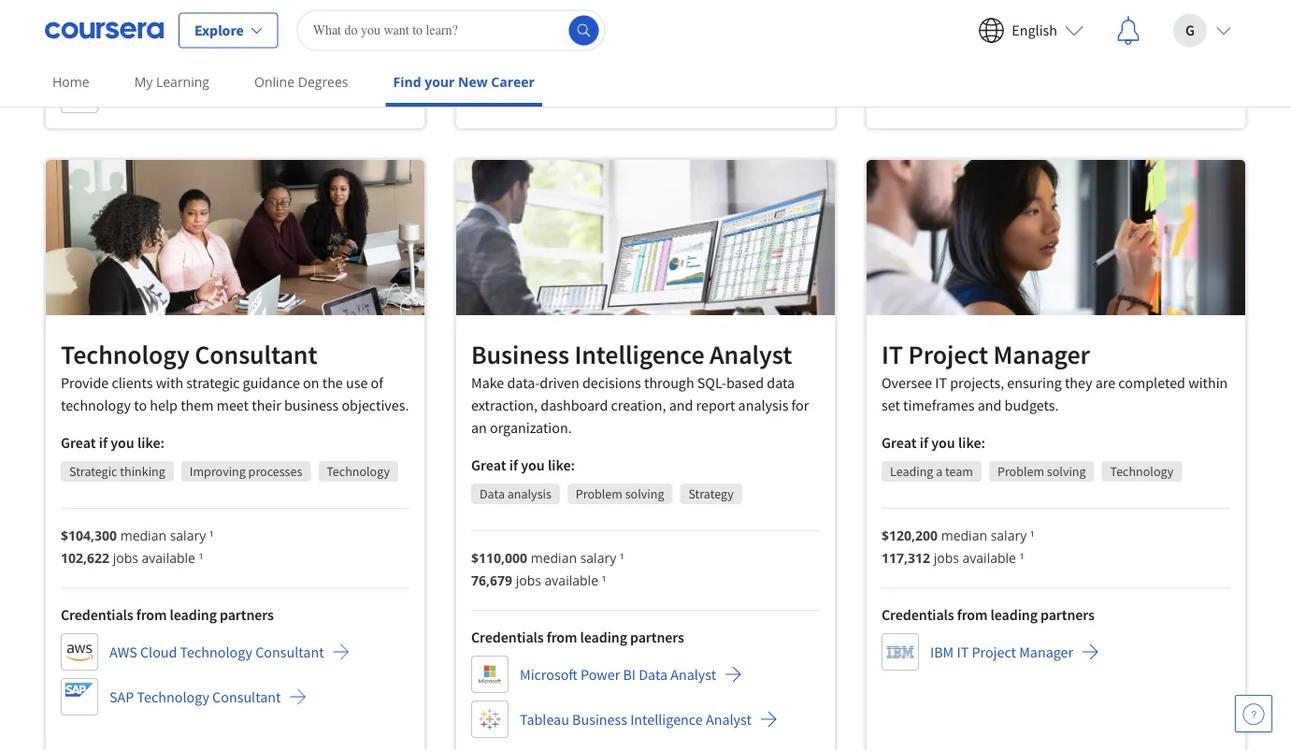 Task type: vqa. For each thing, say whether or not it's contained in the screenshot.
University inside Semiconductor Photonics Graduate Certificate Offered By University Of Colorado Boulder 6-12 Months
no



Task type: locate. For each thing, give the bounding box(es) containing it.
0 vertical spatial business
[[471, 338, 570, 371]]

make
[[471, 373, 504, 392]]

available inside $104,300 median salary ¹ 102,622 jobs available ¹
[[142, 548, 195, 566]]

0 horizontal spatial credentials
[[61, 605, 133, 624]]

2 horizontal spatial leading
[[991, 605, 1038, 624]]

1 vertical spatial analysis
[[508, 485, 552, 502]]

strategic thinking
[[69, 463, 165, 480]]

0 vertical spatial data
[[480, 485, 505, 502]]

timeframes
[[904, 396, 975, 414]]

driven
[[540, 373, 580, 392]]

0 horizontal spatial leading
[[170, 605, 217, 624]]

median right the $120,200
[[942, 526, 988, 544]]

leading up microsoft power bi data analyst link
[[580, 628, 628, 646]]

technology inside technology consultant provide clients with strategic guidance on the use of technology to help them meet their business objectives.
[[61, 338, 190, 371]]

analysis
[[739, 396, 789, 414], [508, 485, 552, 502]]

from up microsoft
[[547, 628, 578, 646]]

you
[[111, 433, 134, 452], [932, 433, 956, 452], [521, 456, 545, 474]]

problem for intelligence
[[576, 485, 623, 502]]

1 horizontal spatial business
[[573, 710, 628, 729]]

credentials from leading partners up power
[[471, 628, 685, 646]]

leading
[[891, 463, 934, 480]]

technology up the sap technology consultant at the left bottom of page
[[180, 642, 253, 661]]

cybersecurity down explore
[[157, 40, 242, 59]]

credentials from leading partners for project
[[882, 605, 1095, 624]]

home link
[[45, 61, 97, 103]]

an
[[471, 418, 487, 437]]

credentials down 117,312
[[882, 605, 955, 624]]

2 horizontal spatial great if you like:
[[882, 433, 986, 452]]

partners for intelligence
[[630, 628, 685, 646]]

1 horizontal spatial problem solving
[[998, 463, 1087, 480]]

credentials for technology
[[61, 605, 133, 624]]

great if you like: up data analysis
[[471, 456, 575, 474]]

from up ibm it project manager link
[[958, 605, 988, 624]]

sap technology consultant
[[109, 687, 281, 706]]

business
[[471, 338, 570, 371], [573, 710, 628, 729]]

their
[[252, 395, 281, 414]]

2 horizontal spatial if
[[920, 433, 929, 452]]

0 horizontal spatial like:
[[137, 433, 165, 452]]

like:
[[137, 433, 165, 452], [959, 433, 986, 452], [548, 456, 575, 474]]

technology
[[61, 338, 190, 371], [327, 463, 390, 480], [1111, 463, 1174, 480], [180, 642, 253, 661], [137, 687, 209, 706]]

problem solving for project
[[998, 463, 1087, 480]]

2 horizontal spatial salary
[[991, 526, 1027, 544]]

ibm
[[109, 85, 133, 104], [931, 643, 954, 661]]

problem right team at the right
[[998, 463, 1045, 480]]

1 horizontal spatial available
[[545, 571, 599, 589]]

great if you like: up strategic thinking
[[61, 433, 165, 452]]

salary for project
[[991, 526, 1027, 544]]

creation,
[[611, 396, 666, 414]]

problem solving down creation,
[[576, 485, 665, 502]]

0 vertical spatial problem
[[998, 463, 1045, 480]]

2 vertical spatial analyst
[[706, 710, 752, 729]]

from for consultant
[[136, 605, 167, 624]]

1 horizontal spatial salary
[[581, 549, 617, 566]]

consultant inside technology consultant provide clients with strategic guidance on the use of technology to help them meet their business objectives.
[[195, 338, 318, 371]]

partners for consultant
[[220, 605, 274, 624]]

problem solving down budgets. at the bottom
[[998, 463, 1087, 480]]

median inside the $120,200 median salary ¹ 117,312 jobs available ¹
[[942, 526, 988, 544]]

find your new career
[[393, 73, 535, 91]]

if for business
[[510, 456, 518, 474]]

0 vertical spatial ibm
[[109, 85, 133, 104]]

technology down the cloud
[[137, 687, 209, 706]]

improving
[[190, 463, 246, 480]]

0 horizontal spatial credentials from leading partners
[[61, 605, 274, 624]]

What do you want to learn? text field
[[297, 10, 606, 51]]

analyst
[[710, 338, 792, 371], [671, 665, 717, 684], [706, 710, 752, 729]]

ibm it project manager link
[[882, 633, 1100, 671]]

intelligence down bi
[[631, 710, 703, 729]]

0 horizontal spatial solving
[[626, 485, 665, 502]]

2 horizontal spatial from
[[958, 605, 988, 624]]

0 vertical spatial consultant
[[195, 338, 318, 371]]

0 vertical spatial analyst
[[710, 338, 792, 371]]

0 vertical spatial problem solving
[[998, 463, 1087, 480]]

0 horizontal spatial median
[[120, 526, 167, 544]]

data right bi
[[639, 665, 668, 684]]

1 horizontal spatial great
[[471, 456, 507, 474]]

data up $110,000
[[480, 485, 505, 502]]

available for intelligence
[[545, 571, 599, 589]]

credentials up aws in the left of the page
[[61, 605, 133, 624]]

jobs right 102,622
[[113, 548, 138, 566]]

intelligence inside business intelligence analyst make data-driven decisions through sql-based data extraction, dashboard creation, and report analysis for an organization.
[[575, 338, 705, 371]]

partners up bi
[[630, 628, 685, 646]]

1 horizontal spatial credentials
[[471, 628, 544, 646]]

explore
[[195, 21, 244, 40]]

2 horizontal spatial jobs
[[934, 549, 960, 566]]

salary inside $104,300 median salary ¹ 102,622 jobs available ¹
[[170, 526, 206, 544]]

0 horizontal spatial great
[[61, 433, 96, 452]]

aws
[[109, 642, 137, 661]]

data inside microsoft power bi data analyst link
[[639, 665, 668, 684]]

1 vertical spatial ibm
[[931, 643, 954, 661]]

like: down the organization.
[[548, 456, 575, 474]]

0 vertical spatial intelligence
[[575, 338, 705, 371]]

cybersecurity right isc2
[[194, 85, 280, 104]]

salary for intelligence
[[581, 549, 617, 566]]

None search field
[[297, 10, 606, 51]]

0 horizontal spatial jobs
[[113, 548, 138, 566]]

like: up team at the right
[[959, 433, 986, 452]]

1 horizontal spatial solving
[[1048, 463, 1087, 480]]

1 horizontal spatial analysis
[[739, 396, 789, 414]]

you up data analysis
[[521, 456, 545, 474]]

through
[[644, 373, 695, 392]]

2 horizontal spatial you
[[932, 433, 956, 452]]

jobs inside $104,300 median salary ¹ 102,622 jobs available ¹
[[113, 548, 138, 566]]

credentials from leading partners up the cloud
[[61, 605, 274, 624]]

project inside ibm it project manager link
[[972, 643, 1017, 661]]

1 vertical spatial it
[[936, 373, 948, 392]]

tableau business intelligence analyst
[[520, 710, 752, 729]]

available right 102,622
[[142, 548, 195, 566]]

1 horizontal spatial if
[[510, 456, 518, 474]]

consultant
[[195, 338, 318, 371], [256, 642, 324, 661], [212, 687, 281, 706]]

salary inside the $120,200 median salary ¹ 117,312 jobs available ¹
[[991, 526, 1027, 544]]

credentials up microsoft
[[471, 628, 544, 646]]

problem right data analysis
[[576, 485, 623, 502]]

great down an
[[471, 456, 507, 474]]

1 vertical spatial problem
[[576, 485, 623, 502]]

median inside $104,300 median salary ¹ 102,622 jobs available ¹
[[120, 526, 167, 544]]

it
[[882, 338, 904, 371], [936, 373, 948, 392], [957, 643, 969, 661]]

1 vertical spatial project
[[972, 643, 1017, 661]]

1 horizontal spatial partners
[[630, 628, 685, 646]]

0 vertical spatial manager
[[994, 338, 1091, 371]]

partners up "ibm it project manager"
[[1041, 605, 1095, 624]]

you up a
[[932, 433, 956, 452]]

if up data analysis
[[510, 456, 518, 474]]

1 horizontal spatial like:
[[548, 456, 575, 474]]

credentials from leading partners
[[61, 605, 274, 624], [882, 605, 1095, 624], [471, 628, 685, 646]]

great if you like: up leading a team
[[882, 433, 986, 452]]

1 horizontal spatial jobs
[[516, 571, 542, 589]]

salary for consultant
[[170, 526, 206, 544]]

meet
[[217, 395, 249, 414]]

$110,000
[[471, 549, 528, 566]]

1 horizontal spatial problem
[[998, 463, 1045, 480]]

1 horizontal spatial from
[[547, 628, 578, 646]]

for
[[792, 396, 809, 414]]

median for consultant
[[120, 526, 167, 544]]

great up leading
[[882, 433, 917, 452]]

0 horizontal spatial partners
[[220, 605, 274, 624]]

and down projects,
[[978, 396, 1002, 414]]

my learning link
[[127, 61, 217, 103]]

1 horizontal spatial and
[[669, 396, 693, 414]]

projects,
[[951, 373, 1005, 392]]

google cybersecurity
[[109, 40, 242, 59]]

2 horizontal spatial credentials from leading partners
[[882, 605, 1095, 624]]

117,312
[[882, 549, 931, 566]]

1 horizontal spatial great if you like:
[[471, 456, 575, 474]]

organization.
[[490, 418, 572, 437]]

the
[[322, 373, 343, 392]]

credentials
[[61, 605, 133, 624], [882, 605, 955, 624], [471, 628, 544, 646]]

$104,300 median salary ¹ 102,622 jobs available ¹
[[61, 526, 214, 566]]

jobs inside '$110,000 median salary ¹ 76,679 jobs available ¹'
[[516, 571, 542, 589]]

credentials from leading partners up ibm it project manager link
[[882, 605, 1095, 624]]

coursera image
[[45, 15, 164, 45]]

0 horizontal spatial it
[[882, 338, 904, 371]]

0 vertical spatial it
[[882, 338, 904, 371]]

available inside the $120,200 median salary ¹ 117,312 jobs available ¹
[[963, 549, 1017, 566]]

if up leading a team
[[920, 433, 929, 452]]

like: for consultant
[[137, 433, 165, 452]]

salary inside '$110,000 median salary ¹ 76,679 jobs available ¹'
[[581, 549, 617, 566]]

2 horizontal spatial partners
[[1041, 605, 1095, 624]]

jobs
[[113, 548, 138, 566], [934, 549, 960, 566], [516, 571, 542, 589]]

great for it
[[882, 433, 917, 452]]

2 vertical spatial consultant
[[212, 687, 281, 706]]

business up data-
[[471, 338, 570, 371]]

project
[[909, 338, 989, 371], [972, 643, 1017, 661]]

solving for analyst
[[626, 485, 665, 502]]

¹
[[209, 526, 214, 544], [1031, 526, 1035, 544], [199, 548, 203, 566], [620, 549, 625, 566], [1020, 549, 1025, 566], [602, 571, 607, 589]]

2 horizontal spatial like:
[[959, 433, 986, 452]]

2 horizontal spatial available
[[963, 549, 1017, 566]]

0 vertical spatial project
[[909, 338, 989, 371]]

online
[[254, 73, 295, 91]]

0 horizontal spatial you
[[111, 433, 134, 452]]

leading for consultant
[[170, 605, 217, 624]]

technology down the objectives.
[[327, 463, 390, 480]]

intelligence up decisions
[[575, 338, 705, 371]]

available inside '$110,000 median salary ¹ 76,679 jobs available ¹'
[[545, 571, 599, 589]]

technology up clients at the left of page
[[61, 338, 190, 371]]

you for technology
[[111, 433, 134, 452]]

1 vertical spatial consultant
[[256, 642, 324, 661]]

partners up aws cloud technology consultant at the bottom left
[[220, 605, 274, 624]]

0 vertical spatial solving
[[1048, 463, 1087, 480]]

aws cloud technology consultant link
[[61, 633, 350, 670]]

you up strategic thinking
[[111, 433, 134, 452]]

median
[[120, 526, 167, 544], [942, 526, 988, 544], [531, 549, 577, 566]]

$110,000 median salary ¹ 76,679 jobs available ¹
[[471, 549, 625, 589]]

$104,300
[[61, 526, 117, 544]]

1 horizontal spatial data
[[639, 665, 668, 684]]

available right 76,679
[[545, 571, 599, 589]]

median right $110,000
[[531, 549, 577, 566]]

google
[[109, 40, 154, 59]]

0 horizontal spatial and
[[136, 85, 160, 104]]

explore button
[[179, 13, 278, 48]]

manager
[[994, 338, 1091, 371], [1020, 643, 1074, 661]]

set
[[882, 396, 901, 414]]

1 vertical spatial data
[[639, 665, 668, 684]]

credentials from leading partners for consultant
[[61, 605, 274, 624]]

2 horizontal spatial and
[[978, 396, 1002, 414]]

if up strategic
[[99, 433, 108, 452]]

0 horizontal spatial problem solving
[[576, 485, 665, 502]]

0 vertical spatial analysis
[[739, 396, 789, 414]]

1 vertical spatial problem solving
[[576, 485, 665, 502]]

1 horizontal spatial leading
[[580, 628, 628, 646]]

0 horizontal spatial great if you like:
[[61, 433, 165, 452]]

jobs right 117,312
[[934, 549, 960, 566]]

1 horizontal spatial credentials from leading partners
[[471, 628, 685, 646]]

2 horizontal spatial median
[[942, 526, 988, 544]]

2 horizontal spatial credentials
[[882, 605, 955, 624]]

analysis inside business intelligence analyst make data-driven decisions through sql-based data extraction, dashboard creation, and report analysis for an organization.
[[739, 396, 789, 414]]

0 horizontal spatial business
[[471, 338, 570, 371]]

from up the cloud
[[136, 605, 167, 624]]

credentials from leading partners for intelligence
[[471, 628, 685, 646]]

them
[[181, 395, 214, 414]]

jobs inside the $120,200 median salary ¹ 117,312 jobs available ¹
[[934, 549, 960, 566]]

2 horizontal spatial great
[[882, 433, 917, 452]]

and left isc2
[[136, 85, 160, 104]]

problem
[[998, 463, 1045, 480], [576, 485, 623, 502]]

0 horizontal spatial from
[[136, 605, 167, 624]]

solving for manager
[[1048, 463, 1087, 480]]

analysis down the organization.
[[508, 485, 552, 502]]

solving left strategy
[[626, 485, 665, 502]]

available right 117,312
[[963, 549, 1017, 566]]

data
[[767, 373, 795, 392]]

leading up aws cloud technology consultant link
[[170, 605, 217, 624]]

2 horizontal spatial it
[[957, 643, 969, 661]]

partners for project
[[1041, 605, 1095, 624]]

analysis down data
[[739, 396, 789, 414]]

0 horizontal spatial available
[[142, 548, 195, 566]]

jobs right 76,679
[[516, 571, 542, 589]]

leading up "ibm it project manager"
[[991, 605, 1038, 624]]

1 horizontal spatial median
[[531, 549, 577, 566]]

business intelligence analyst make data-driven decisions through sql-based data extraction, dashboard creation, and report analysis for an organization.
[[471, 338, 809, 437]]

1 vertical spatial solving
[[626, 485, 665, 502]]

from for project
[[958, 605, 988, 624]]

and down the through
[[669, 396, 693, 414]]

like: up thinking
[[137, 433, 165, 452]]

great if you like: for business
[[471, 456, 575, 474]]

problem solving for intelligence
[[576, 485, 665, 502]]

1 horizontal spatial ibm
[[931, 643, 954, 661]]

analyst inside business intelligence analyst make data-driven decisions through sql-based data extraction, dashboard creation, and report analysis for an organization.
[[710, 338, 792, 371]]

data
[[480, 485, 505, 502], [639, 665, 668, 684]]

solving down budgets. at the bottom
[[1048, 463, 1087, 480]]

bi
[[623, 665, 636, 684]]

like: for intelligence
[[548, 456, 575, 474]]

1 horizontal spatial you
[[521, 456, 545, 474]]

partners
[[220, 605, 274, 624], [1041, 605, 1095, 624], [630, 628, 685, 646]]

great up strategic
[[61, 433, 96, 452]]

0 horizontal spatial analysis
[[508, 485, 552, 502]]

1 vertical spatial analyst
[[671, 665, 717, 684]]

0 horizontal spatial salary
[[170, 526, 206, 544]]

use
[[346, 373, 368, 392]]

0 horizontal spatial if
[[99, 433, 108, 452]]

business down power
[[573, 710, 628, 729]]

ibm for ibm it project manager
[[931, 643, 954, 661]]

great if you like:
[[61, 433, 165, 452], [882, 433, 986, 452], [471, 456, 575, 474]]

leading for intelligence
[[580, 628, 628, 646]]

median inside '$110,000 median salary ¹ 76,679 jobs available ¹'
[[531, 549, 577, 566]]

solving
[[1048, 463, 1087, 480], [626, 485, 665, 502]]

improving processes
[[190, 463, 302, 480]]

problem solving
[[998, 463, 1087, 480], [576, 485, 665, 502]]

0 horizontal spatial problem
[[576, 485, 623, 502]]

median right $104,300
[[120, 526, 167, 544]]

0 horizontal spatial ibm
[[109, 85, 133, 104]]



Task type: describe. For each thing, give the bounding box(es) containing it.
sap
[[109, 687, 134, 706]]

1 horizontal spatial it
[[936, 373, 948, 392]]

ibm and isc2 cybersecurity specialist link
[[61, 76, 369, 113]]

find your new career link
[[386, 61, 542, 107]]

my learning
[[134, 73, 210, 91]]

home
[[52, 73, 89, 91]]

sql-
[[698, 373, 727, 392]]

help
[[150, 395, 178, 414]]

cloud
[[140, 642, 177, 661]]

analyst inside microsoft power bi data analyst link
[[671, 665, 717, 684]]

with
[[156, 373, 184, 392]]

1 vertical spatial intelligence
[[631, 710, 703, 729]]

english
[[1012, 21, 1058, 40]]

1 vertical spatial manager
[[1020, 643, 1074, 661]]

available for consultant
[[142, 548, 195, 566]]

problem for project
[[998, 463, 1045, 480]]

g button
[[1159, 0, 1247, 60]]

to
[[134, 395, 147, 414]]

online degrees
[[254, 73, 348, 91]]

like: for project
[[959, 433, 986, 452]]

they
[[1065, 373, 1093, 392]]

$120,200
[[882, 526, 938, 544]]

leading a team
[[891, 463, 974, 480]]

credentials for it
[[882, 605, 955, 624]]

great if you like: for it
[[882, 433, 986, 452]]

within
[[1189, 373, 1229, 392]]

online degrees link
[[247, 61, 356, 103]]

ibm and isc2 cybersecurity specialist
[[109, 85, 343, 104]]

thinking
[[120, 463, 165, 480]]

learning
[[156, 73, 210, 91]]

great for business
[[471, 456, 507, 474]]

find
[[393, 73, 421, 91]]

oversee
[[882, 373, 933, 392]]

your
[[425, 73, 455, 91]]

a
[[936, 463, 943, 480]]

objectives.
[[342, 395, 409, 414]]

analyst inside tableau business intelligence analyst link
[[706, 710, 752, 729]]

team
[[946, 463, 974, 480]]

degrees
[[298, 73, 348, 91]]

microsoft power bi data analyst
[[520, 665, 717, 684]]

career
[[491, 73, 535, 91]]

ensuring
[[1008, 373, 1062, 392]]

english button
[[964, 0, 1099, 60]]

data-
[[507, 373, 540, 392]]

it project manager oversee it projects, ensuring they are completed within set timeframes and budgets.
[[882, 338, 1229, 414]]

business inside business intelligence analyst make data-driven decisions through sql-based data extraction, dashboard creation, and report analysis for an organization.
[[471, 338, 570, 371]]

business
[[284, 395, 339, 414]]

technology
[[61, 395, 131, 414]]

ibm it project manager
[[931, 643, 1074, 661]]

budgets.
[[1005, 396, 1059, 414]]

technology consultant provide clients with strategic guidance on the use of technology to help them meet their business objectives.
[[61, 338, 409, 414]]

new
[[458, 73, 488, 91]]

based
[[727, 373, 764, 392]]

jobs for business
[[516, 571, 542, 589]]

sap technology consultant link
[[61, 678, 307, 715]]

of
[[371, 373, 383, 392]]

my
[[134, 73, 153, 91]]

g
[[1186, 21, 1195, 40]]

power
[[581, 665, 620, 684]]

leading for project
[[991, 605, 1038, 624]]

median for project
[[942, 526, 988, 544]]

microsoft
[[520, 665, 578, 684]]

guidance
[[243, 373, 300, 392]]

data analysis
[[480, 485, 552, 502]]

tableau business intelligence analyst link
[[471, 701, 778, 738]]

decisions
[[583, 373, 641, 392]]

1 vertical spatial cybersecurity
[[194, 85, 280, 104]]

great if you like: for technology
[[61, 433, 165, 452]]

available for project
[[963, 549, 1017, 566]]

extraction,
[[471, 396, 538, 414]]

76,679
[[471, 571, 513, 589]]

and inside it project manager oversee it projects, ensuring they are completed within set timeframes and budgets.
[[978, 396, 1002, 414]]

0 horizontal spatial data
[[480, 485, 505, 502]]

median for intelligence
[[531, 549, 577, 566]]

if for technology
[[99, 433, 108, 452]]

you for business
[[521, 456, 545, 474]]

strategic
[[186, 373, 240, 392]]

clients
[[112, 373, 153, 392]]

isc2
[[163, 85, 191, 104]]

2 vertical spatial it
[[957, 643, 969, 661]]

completed
[[1119, 373, 1186, 392]]

jobs for technology
[[113, 548, 138, 566]]

and inside business intelligence analyst make data-driven decisions through sql-based data extraction, dashboard creation, and report analysis for an organization.
[[669, 396, 693, 414]]

$120,200 median salary ¹ 117,312 jobs available ¹
[[882, 526, 1035, 566]]

0 vertical spatial cybersecurity
[[157, 40, 242, 59]]

on
[[303, 373, 319, 392]]

microsoft power bi data analyst link
[[471, 656, 743, 693]]

aws cloud technology consultant
[[109, 642, 324, 661]]

from for intelligence
[[547, 628, 578, 646]]

help center image
[[1243, 702, 1266, 725]]

dashboard
[[541, 396, 608, 414]]

if for it
[[920, 433, 929, 452]]

jobs for it
[[934, 549, 960, 566]]

report
[[696, 396, 736, 414]]

strategy
[[689, 485, 734, 502]]

1 vertical spatial business
[[573, 710, 628, 729]]

credentials for business
[[471, 628, 544, 646]]

strategic
[[69, 463, 117, 480]]

provide
[[61, 373, 109, 392]]

tableau
[[520, 710, 570, 729]]

processes
[[248, 463, 302, 480]]

great for technology
[[61, 433, 96, 452]]

google cybersecurity link
[[61, 31, 269, 68]]

project inside it project manager oversee it projects, ensuring they are completed within set timeframes and budgets.
[[909, 338, 989, 371]]

you for it
[[932, 433, 956, 452]]

ibm for ibm and isc2 cybersecurity specialist
[[109, 85, 133, 104]]

technology down completed
[[1111, 463, 1174, 480]]

specialist
[[283, 85, 343, 104]]

manager inside it project manager oversee it projects, ensuring they are completed within set timeframes and budgets.
[[994, 338, 1091, 371]]



